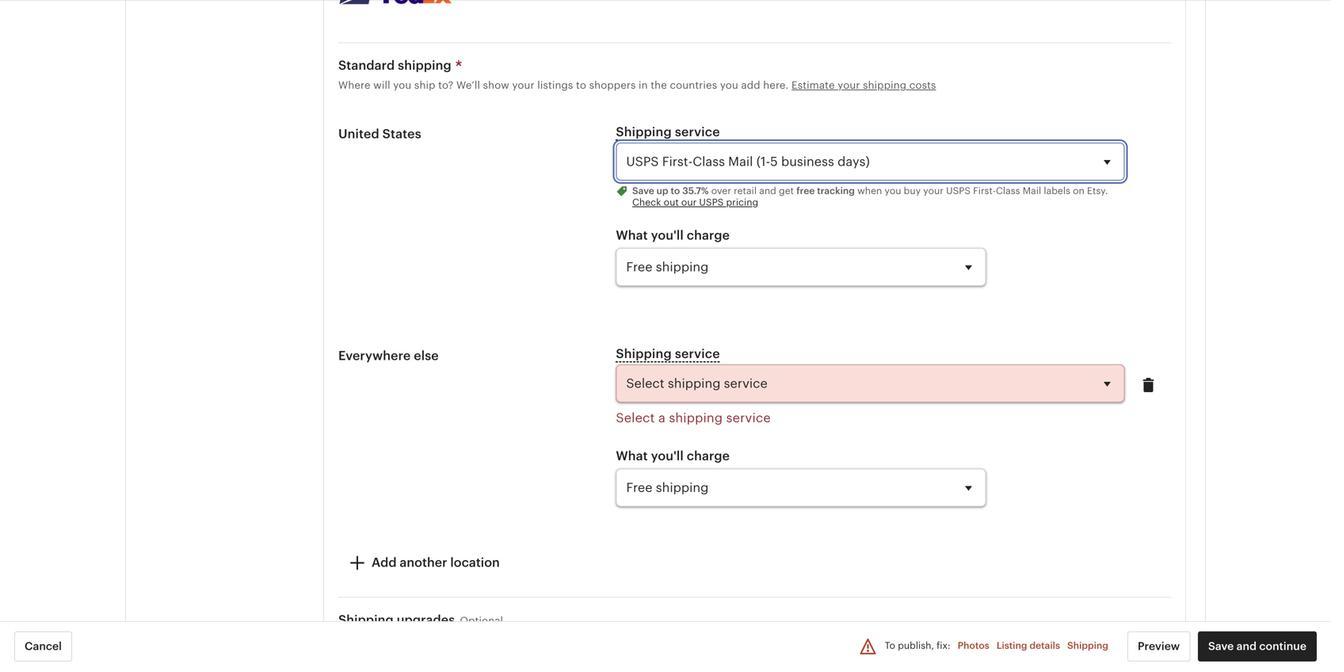 Task type: vqa. For each thing, say whether or not it's contained in the screenshot.
first EMAIL from the bottom of the page
no



Task type: locate. For each thing, give the bounding box(es) containing it.
where
[[338, 79, 371, 91]]

2 vertical spatial shipping
[[669, 411, 723, 425]]

and
[[759, 186, 776, 196], [1237, 640, 1257, 653]]

on
[[1073, 186, 1085, 196]]

1 vertical spatial shipping service button
[[616, 345, 720, 363]]

usps down over
[[699, 197, 724, 208]]

cancel button
[[14, 632, 72, 662]]

1 vertical spatial to
[[671, 186, 680, 196]]

save left continue
[[1208, 640, 1234, 653]]

charge for united states
[[687, 228, 730, 242]]

shipping right details at right
[[1067, 640, 1109, 651]]

save inside button
[[1208, 640, 1234, 653]]

service
[[675, 125, 720, 139], [675, 347, 720, 361], [726, 411, 771, 425]]

we'll
[[456, 79, 480, 91]]

fix:
[[937, 640, 951, 651]]

2 shipping service button from the top
[[616, 345, 720, 363]]

what you'll charge down 'out'
[[616, 228, 730, 242]]

2 charge from the top
[[687, 449, 730, 463]]

preview button
[[1128, 632, 1190, 662]]

save and continue
[[1208, 640, 1307, 653]]

shipping right a
[[669, 411, 723, 425]]

1 vertical spatial usps
[[699, 197, 724, 208]]

2 shipping service from the top
[[616, 347, 720, 361]]

shipping
[[616, 125, 672, 139], [616, 347, 672, 361], [338, 613, 394, 627], [1067, 640, 1109, 651]]

shipping service
[[616, 125, 720, 139], [616, 347, 720, 361]]

shipping service button down the
[[616, 123, 720, 141]]

ship
[[414, 79, 435, 91]]

a
[[658, 411, 666, 425]]

you'll
[[651, 228, 684, 242], [651, 449, 684, 463]]

0 horizontal spatial you
[[393, 79, 412, 91]]

1 vertical spatial charge
[[687, 449, 730, 463]]

1 vertical spatial and
[[1237, 640, 1257, 653]]

0 vertical spatial usps
[[946, 186, 971, 196]]

shipping up ship
[[398, 58, 451, 73]]

save
[[632, 186, 654, 196], [1208, 640, 1234, 653]]

another
[[400, 555, 447, 570]]

in
[[639, 79, 648, 91]]

buy
[[904, 186, 921, 196]]

0 horizontal spatial and
[[759, 186, 776, 196]]

retail
[[734, 186, 757, 196]]

save up to 35.7% over retail and get free tracking when you buy your usps first-class mail labels on etsy. check out our usps pricing
[[632, 186, 1108, 208]]

to inside save up to 35.7% over retail and get free tracking when you buy your usps first-class mail labels on etsy. check out our usps pricing
[[671, 186, 680, 196]]

service for everywhere else
[[675, 347, 720, 361]]

what you'll charge down a
[[616, 449, 730, 463]]

2 what you'll charge from the top
[[616, 449, 730, 463]]

0 vertical spatial shipping service button
[[616, 123, 720, 141]]

shipping service up a
[[616, 347, 720, 361]]

shipping service button
[[616, 123, 720, 141], [616, 345, 720, 363]]

shipping left upgrades
[[338, 613, 394, 627]]

shoppers
[[589, 79, 636, 91]]

0 vertical spatial shipping service
[[616, 125, 720, 139]]

everywhere else
[[338, 349, 439, 363]]

first-
[[973, 186, 996, 196]]

1 what from the top
[[616, 228, 648, 242]]

add another location
[[372, 555, 500, 570]]

0 vertical spatial shipping
[[398, 58, 451, 73]]

1 vertical spatial what
[[616, 449, 648, 463]]

1 vertical spatial service
[[675, 347, 720, 361]]

you'll down a
[[651, 449, 684, 463]]

0 horizontal spatial save
[[632, 186, 654, 196]]

check
[[632, 197, 661, 208]]

estimate your shipping costs link
[[792, 79, 936, 91]]

charge for everywhere else
[[687, 449, 730, 463]]

1 horizontal spatial shipping
[[669, 411, 723, 425]]

1 horizontal spatial and
[[1237, 640, 1257, 653]]

1 vertical spatial you'll
[[651, 449, 684, 463]]

0 horizontal spatial shipping
[[398, 58, 451, 73]]

1 horizontal spatial to
[[671, 186, 680, 196]]

united
[[338, 127, 379, 141]]

to
[[576, 79, 586, 91], [671, 186, 680, 196]]

0 vertical spatial what
[[616, 228, 648, 242]]

costs
[[910, 79, 936, 91]]

location
[[450, 555, 500, 570]]

select a shipping service
[[616, 411, 771, 425]]

2 horizontal spatial you
[[885, 186, 901, 196]]

1 horizontal spatial save
[[1208, 640, 1234, 653]]

1 horizontal spatial usps
[[946, 186, 971, 196]]

your right show
[[512, 79, 535, 91]]

you left buy
[[885, 186, 901, 196]]

what you'll charge for united states
[[616, 228, 730, 242]]

1 vertical spatial what you'll charge
[[616, 449, 730, 463]]

usps left the "first-"
[[946, 186, 971, 196]]

you inside save up to 35.7% over retail and get free tracking when you buy your usps first-class mail labels on etsy. check out our usps pricing
[[885, 186, 901, 196]]

1 vertical spatial shipping
[[863, 79, 907, 91]]

1 shipping service from the top
[[616, 125, 720, 139]]

0 vertical spatial and
[[759, 186, 776, 196]]

publish,
[[898, 640, 934, 651]]

0 vertical spatial charge
[[687, 228, 730, 242]]

2 horizontal spatial your
[[923, 186, 944, 196]]

countries
[[670, 79, 717, 91]]

2 vertical spatial service
[[726, 411, 771, 425]]

save for save and continue
[[1208, 640, 1234, 653]]

save inside save up to 35.7% over retail and get free tracking when you buy your usps first-class mail labels on etsy. check out our usps pricing
[[632, 186, 654, 196]]

standard
[[338, 58, 395, 73]]

1 shipping service button from the top
[[616, 123, 720, 141]]

your right buy
[[923, 186, 944, 196]]

charge down check out our usps pricing link
[[687, 228, 730, 242]]

0 vertical spatial what you'll charge
[[616, 228, 730, 242]]

1 vertical spatial shipping service
[[616, 347, 720, 361]]

your right estimate
[[838, 79, 860, 91]]

add another location button
[[338, 545, 509, 583]]

what you'll charge
[[616, 228, 730, 242], [616, 449, 730, 463]]

you'll down 'out'
[[651, 228, 684, 242]]

shipping inside shipping upgrades optional learn more
[[338, 613, 394, 627]]

listing
[[997, 640, 1027, 651]]

shipping left costs
[[863, 79, 907, 91]]

learn more link
[[825, 634, 882, 646]]

0 vertical spatial you'll
[[651, 228, 684, 242]]

over
[[711, 186, 731, 196]]

1 vertical spatial save
[[1208, 640, 1234, 653]]

usps
[[946, 186, 971, 196], [699, 197, 724, 208]]

shipping service button up a
[[616, 345, 720, 363]]

0 vertical spatial service
[[675, 125, 720, 139]]

2 you'll from the top
[[651, 449, 684, 463]]

and left continue
[[1237, 640, 1257, 653]]

2 what from the top
[[616, 449, 648, 463]]

1 you'll from the top
[[651, 228, 684, 242]]

add
[[372, 555, 397, 570]]

you'll for everywhere else
[[651, 449, 684, 463]]

listings
[[537, 79, 573, 91]]

to right listings
[[576, 79, 586, 91]]

save for save up to 35.7% over retail and get free tracking when you buy your usps first-class mail labels on etsy. check out our usps pricing
[[632, 186, 654, 196]]

shipping service down the
[[616, 125, 720, 139]]

you
[[393, 79, 412, 91], [720, 79, 738, 91], [885, 186, 901, 196]]

and left get
[[759, 186, 776, 196]]

your
[[512, 79, 535, 91], [838, 79, 860, 91], [923, 186, 944, 196]]

shipping service button for else
[[616, 345, 720, 363]]

what down select
[[616, 449, 648, 463]]

continue
[[1259, 640, 1307, 653]]

and inside button
[[1237, 640, 1257, 653]]

else
[[414, 349, 439, 363]]

you'll for united states
[[651, 228, 684, 242]]

0 vertical spatial save
[[632, 186, 654, 196]]

1 horizontal spatial your
[[838, 79, 860, 91]]

get
[[779, 186, 794, 196]]

what
[[616, 228, 648, 242], [616, 449, 648, 463]]

you left add
[[720, 79, 738, 91]]

1 what you'll charge from the top
[[616, 228, 730, 242]]

select
[[616, 411, 655, 425]]

charge
[[687, 228, 730, 242], [687, 449, 730, 463]]

1 charge from the top
[[687, 228, 730, 242]]

0 vertical spatial to
[[576, 79, 586, 91]]

what down the check
[[616, 228, 648, 242]]

charge down select a shipping service
[[687, 449, 730, 463]]

save up the check
[[632, 186, 654, 196]]

to up 'out'
[[671, 186, 680, 196]]

to?
[[438, 79, 454, 91]]

you right will
[[393, 79, 412, 91]]

shipping
[[398, 58, 451, 73], [863, 79, 907, 91], [669, 411, 723, 425]]



Task type: describe. For each thing, give the bounding box(es) containing it.
everywhere
[[338, 349, 411, 363]]

0 horizontal spatial your
[[512, 79, 535, 91]]

shipping service for else
[[616, 347, 720, 361]]

cancel
[[25, 640, 62, 653]]

35.7%
[[682, 186, 709, 196]]

0 horizontal spatial to
[[576, 79, 586, 91]]

tracking
[[817, 186, 855, 196]]

show
[[483, 79, 509, 91]]

standard shipping
[[338, 58, 451, 73]]

our
[[681, 197, 697, 208]]

photos
[[958, 640, 989, 651]]

add
[[741, 79, 760, 91]]

what for everywhere else
[[616, 449, 648, 463]]

1 horizontal spatial you
[[720, 79, 738, 91]]

etsy.
[[1087, 186, 1108, 196]]

to publish, fix: photos listing details shipping
[[885, 640, 1109, 651]]

what you'll charge for everywhere else
[[616, 449, 730, 463]]

to
[[885, 640, 895, 651]]

service for united states
[[675, 125, 720, 139]]

united states
[[338, 127, 421, 141]]

0 horizontal spatial usps
[[699, 197, 724, 208]]

save and continue button
[[1198, 632, 1317, 662]]

shipping service button for states
[[616, 123, 720, 141]]

free
[[797, 186, 815, 196]]

states
[[382, 127, 421, 141]]

pricing
[[726, 197, 759, 208]]

optional
[[460, 615, 503, 627]]

labels
[[1044, 186, 1071, 196]]

and inside save up to 35.7% over retail and get free tracking when you buy your usps first-class mail labels on etsy. check out our usps pricing
[[759, 186, 776, 196]]

what for united states
[[616, 228, 648, 242]]

your inside save up to 35.7% over retail and get free tracking when you buy your usps first-class mail labels on etsy. check out our usps pricing
[[923, 186, 944, 196]]

shipping service for states
[[616, 125, 720, 139]]

preview
[[1138, 640, 1180, 653]]

estimate
[[792, 79, 835, 91]]

the
[[651, 79, 667, 91]]

check out our usps pricing link
[[632, 197, 759, 208]]

learn
[[825, 634, 853, 646]]

here.
[[763, 79, 789, 91]]

upgrades
[[397, 613, 455, 627]]

2 horizontal spatial shipping
[[863, 79, 907, 91]]

when
[[857, 186, 882, 196]]

shipping upgrades optional learn more
[[338, 613, 882, 646]]

will
[[373, 79, 390, 91]]

mail
[[1023, 186, 1041, 196]]

details
[[1030, 640, 1060, 651]]

up
[[657, 186, 668, 196]]

shipping up select
[[616, 347, 672, 361]]

more
[[856, 634, 882, 646]]

shipping down "in"
[[616, 125, 672, 139]]

out
[[664, 197, 679, 208]]

class
[[996, 186, 1020, 196]]

where will you ship to? we'll show your listings to shoppers in the countries you add here. estimate your shipping costs
[[338, 79, 936, 91]]



